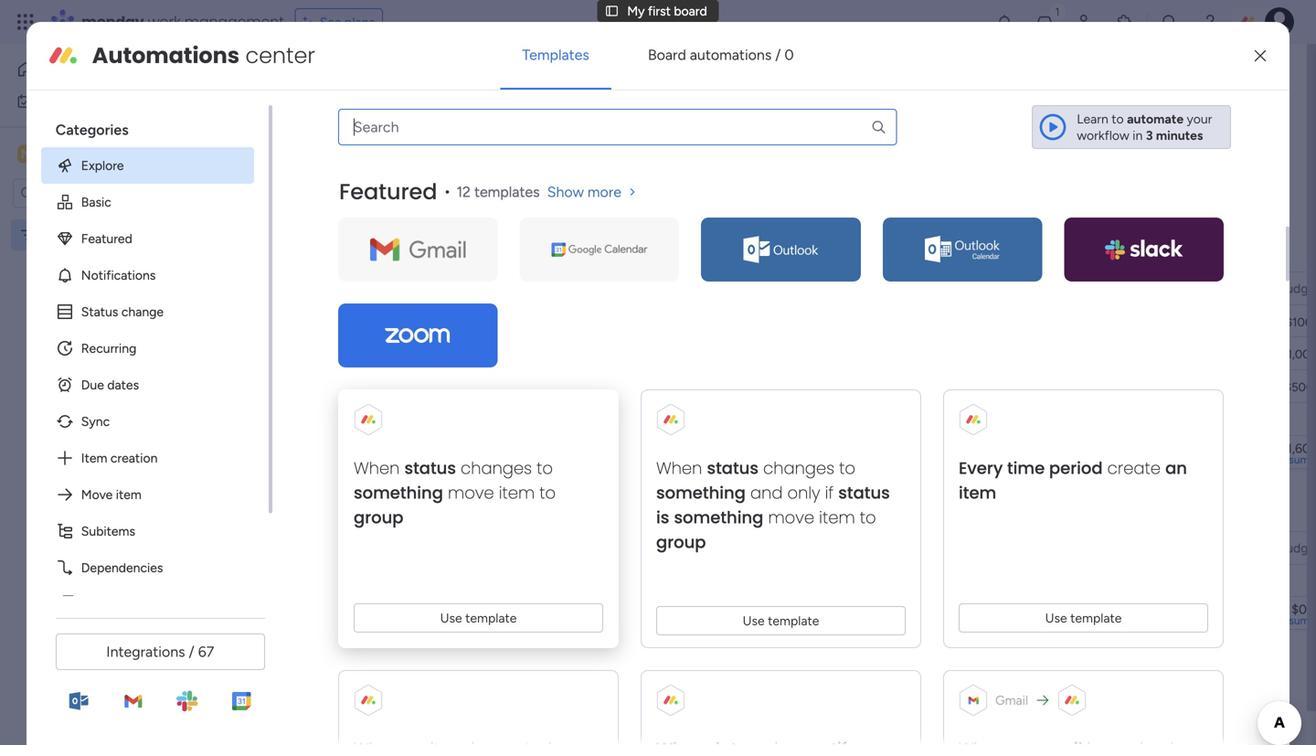 Task type: describe. For each thing, give the bounding box(es) containing it.
board activity image
[[1116, 68, 1138, 90]]

1 horizontal spatial first
[[327, 58, 380, 99]]

sum for $1,600
[[1290, 453, 1310, 466]]

more
[[859, 101, 889, 117]]

create
[[1108, 457, 1161, 480]]

filter
[[604, 183, 633, 199]]

status for and
[[707, 457, 759, 480]]

person
[[519, 183, 558, 199]]

person button
[[490, 177, 569, 206]]

manage any type of project. assign owners, set timelines and keep track of where your project stands.
[[280, 102, 864, 118]]

subitems option
[[41, 513, 254, 549]]

0 horizontal spatial /
[[189, 643, 195, 661]]

something right is
[[674, 506, 764, 529]]

new
[[339, 670, 364, 685]]

home button
[[11, 55, 197, 84]]

project 1
[[346, 314, 395, 329]]

2 owner field from the top
[[661, 538, 708, 558]]

gmail
[[996, 693, 1029, 708]]

kanban
[[394, 135, 436, 150]]

2 budget field from the top
[[1275, 538, 1317, 558]]

autopilot image
[[1140, 130, 1155, 153]]

owner for second owner field from the top of the page
[[665, 540, 704, 556]]

new project
[[284, 183, 356, 199]]

automate
[[1163, 135, 1220, 150]]

My first board field
[[273, 58, 479, 99]]

m
[[21, 146, 32, 162]]

an
[[1166, 457, 1188, 480]]

project 3
[[346, 380, 397, 395]]

new
[[284, 183, 311, 199]]

status change
[[81, 304, 164, 319]]

explore option
[[41, 147, 254, 184]]

$0
[[1292, 602, 1308, 617]]

plans
[[345, 14, 375, 30]]

project for project 3
[[346, 380, 387, 395]]

use template for group
[[440, 610, 517, 626]]

group inside when status changes   to something move item to group
[[354, 506, 404, 529]]

invite members image
[[1076, 13, 1095, 31]]

$1,600 sum
[[1280, 441, 1317, 466]]

2 horizontal spatial use
[[1046, 610, 1068, 626]]

recurring option
[[41, 330, 254, 367]]

see plans button
[[295, 8, 383, 36]]

project.
[[397, 102, 441, 118]]

1 vertical spatial my
[[278, 58, 320, 99]]

67
[[198, 643, 214, 661]]

every
[[959, 457, 1003, 480]]

$1,600
[[1280, 441, 1317, 456]]

sync option
[[41, 403, 254, 440]]

angle down image
[[372, 184, 381, 198]]

categories heading
[[41, 105, 254, 147]]

learn to automate
[[1078, 111, 1184, 126]]

nov
[[900, 380, 922, 394]]

2 of from the left
[[696, 102, 708, 118]]

Search in workspace field
[[38, 183, 153, 204]]

inbox image
[[1036, 13, 1054, 31]]

project for project
[[456, 280, 498, 296]]

set
[[533, 102, 551, 118]]

add new group
[[313, 670, 401, 685]]

notes
[[1154, 281, 1190, 296]]

automations
[[92, 40, 240, 71]]

owners,
[[485, 102, 530, 118]]

show more
[[547, 183, 622, 201]]

automations center
[[92, 40, 315, 71]]

1 budget from the top
[[1279, 281, 1317, 296]]

stands.
[[823, 102, 864, 118]]

Priority field
[[1019, 278, 1069, 299]]

0 vertical spatial my first board
[[628, 3, 708, 19]]

add view image
[[461, 136, 468, 149]]

1 due date field from the top
[[885, 278, 946, 299]]

my inside list box
[[43, 227, 61, 243]]

workspace image
[[17, 144, 36, 164]]

timelines
[[554, 102, 606, 118]]

show more link
[[547, 183, 640, 201]]

due dates
[[81, 377, 139, 393]]

filter button
[[575, 177, 661, 206]]

see more link
[[832, 100, 890, 118]]

12 templates
[[457, 183, 540, 201]]

This month field
[[310, 241, 413, 265]]

dependencies option
[[41, 549, 254, 586]]

search everything image
[[1161, 13, 1180, 31]]

main workspace
[[42, 145, 150, 163]]

type
[[352, 102, 378, 118]]

show board description image
[[487, 70, 509, 88]]

use template button for status
[[656, 606, 906, 635]]

when status changes   to something move item to group
[[354, 457, 556, 529]]

change
[[121, 304, 164, 319]]

management
[[184, 11, 284, 32]]

1 horizontal spatial 3
[[1147, 127, 1154, 143]]

move item option
[[41, 476, 254, 513]]

2 budget from the top
[[1279, 540, 1317, 556]]

main table
[[305, 135, 366, 150]]

minutes
[[1157, 127, 1204, 143]]

1 vertical spatial my first board
[[278, 58, 474, 99]]

integrations
[[106, 643, 185, 661]]

featured option
[[41, 220, 254, 257]]

track
[[664, 102, 693, 118]]

assign
[[444, 102, 482, 118]]

in
[[1133, 127, 1143, 143]]

next
[[315, 501, 351, 524]]

project inside 'button'
[[314, 183, 356, 199]]

1 of from the left
[[381, 102, 393, 118]]

featured inside 'option'
[[81, 231, 132, 246]]

this
[[315, 241, 348, 265]]

main for main table
[[305, 135, 333, 150]]

workspace
[[78, 145, 150, 163]]

integrations / 67 button
[[56, 634, 265, 670]]

creation
[[111, 450, 158, 466]]

apps image
[[1117, 13, 1135, 31]]

is
[[656, 506, 670, 529]]

12
[[457, 183, 471, 201]]

status change option
[[41, 293, 254, 330]]

due inside due dates option
[[81, 377, 104, 393]]

template for group
[[465, 610, 517, 626]]

integrations / 67
[[106, 643, 214, 661]]

column information image
[[828, 281, 842, 296]]

board inside list box
[[90, 227, 123, 243]]

dependencies
[[81, 560, 163, 575]]

first inside "my first board" list box
[[64, 227, 87, 243]]

date for 2nd due date field from the bottom of the page
[[916, 281, 942, 296]]

template for status
[[768, 613, 820, 629]]

manage
[[280, 102, 325, 118]]

sum for $0
[[1290, 614, 1310, 627]]

something for move
[[354, 481, 443, 505]]

templates button
[[501, 33, 612, 77]]

month for next month
[[356, 501, 411, 524]]

learn
[[1078, 111, 1109, 126]]

item inside when status changes   to something move item to group
[[499, 481, 535, 505]]

changes for only
[[764, 457, 835, 480]]

see plans
[[320, 14, 375, 30]]

use for status
[[743, 613, 765, 629]]

time
[[1008, 457, 1045, 480]]

item creation option
[[41, 440, 254, 476]]

1
[[390, 314, 395, 329]]

automations  center image
[[48, 41, 78, 70]]

your inside your workflow in
[[1188, 111, 1213, 126]]

1 budget field from the top
[[1275, 278, 1317, 299]]

home
[[42, 62, 77, 77]]

other
[[1157, 380, 1187, 395]]

0 horizontal spatial your
[[750, 102, 775, 118]]

center
[[246, 40, 315, 71]]



Task type: vqa. For each thing, say whether or not it's contained in the screenshot.
first '2' Button from left
no



Task type: locate. For each thing, give the bounding box(es) containing it.
see left more
[[834, 101, 856, 117]]

owner
[[665, 281, 704, 296], [665, 540, 704, 556]]

featured down kanban
[[339, 176, 437, 207]]

medium
[[1021, 379, 1067, 395]]

use template button
[[354, 603, 603, 633], [959, 603, 1209, 633], [656, 606, 906, 635]]

month inside this month field
[[352, 241, 408, 265]]

1 horizontal spatial use
[[743, 613, 765, 629]]

featured down basic
[[81, 231, 132, 246]]

see for see plans
[[320, 14, 342, 30]]

0 vertical spatial my
[[628, 3, 645, 19]]

automations
[[690, 46, 772, 63]]

your up automate
[[1188, 111, 1213, 126]]

something
[[354, 481, 443, 505], [656, 481, 746, 505], [674, 506, 764, 529]]

0
[[785, 46, 794, 63]]

board automations / 0
[[648, 46, 794, 63]]

column information image
[[955, 281, 969, 296]]

where
[[711, 102, 747, 118]]

Due date field
[[885, 278, 946, 299], [885, 538, 946, 558]]

3
[[1147, 127, 1154, 143], [390, 380, 397, 395]]

monday
[[81, 11, 144, 32]]

1 vertical spatial date
[[916, 540, 942, 556]]

first up type
[[327, 58, 380, 99]]

move
[[81, 487, 113, 502]]

group inside when status changes   to something and only if status is something move item to group
[[656, 531, 706, 554]]

2 horizontal spatial first
[[648, 3, 671, 19]]

1 horizontal spatial status
[[773, 281, 810, 296]]

month right next
[[356, 501, 411, 524]]

item inside when status changes   to something and only if status is something move item to group
[[819, 506, 856, 529]]

0 horizontal spatial my first board
[[43, 227, 123, 243]]

when up is
[[656, 457, 703, 480]]

any
[[329, 102, 349, 118]]

date
[[916, 281, 942, 296], [916, 540, 942, 556]]

budget field up $100
[[1275, 278, 1317, 299]]

dates
[[107, 377, 139, 393]]

my first board up type
[[278, 58, 474, 99]]

if
[[825, 481, 834, 505]]

0 horizontal spatial when
[[354, 457, 400, 480]]

2 horizontal spatial use template button
[[959, 603, 1209, 633]]

0 vertical spatial first
[[648, 3, 671, 19]]

and inside when status changes   to something and only if status is something move item to group
[[751, 481, 783, 505]]

0 horizontal spatial my
[[43, 227, 61, 243]]

1 date from the top
[[916, 281, 942, 296]]

item creation
[[81, 450, 158, 466]]

my first board inside "my first board" list box
[[43, 227, 123, 243]]

period
[[1050, 457, 1103, 480]]

2 vertical spatial group
[[367, 670, 401, 685]]

main for main workspace
[[42, 145, 74, 163]]

when inside when status changes   to something and only if status is something move item to group
[[656, 457, 703, 480]]

budget
[[1279, 281, 1317, 296], [1279, 540, 1317, 556]]

1 horizontal spatial your
[[1188, 111, 1213, 126]]

1 vertical spatial owner field
[[661, 538, 708, 558]]

of right track
[[696, 102, 708, 118]]

/ left 0
[[776, 46, 781, 63]]

2 horizontal spatial use template
[[1046, 610, 1122, 626]]

status inside option
[[81, 304, 118, 319]]

0 vertical spatial status
[[773, 281, 810, 296]]

month inside next month field
[[356, 501, 411, 524]]

1 vertical spatial move
[[768, 506, 815, 529]]

0 vertical spatial see
[[320, 14, 342, 30]]

changes inside when status changes   to something and only if status is something move item to group
[[764, 457, 835, 480]]

and
[[609, 102, 630, 118], [751, 481, 783, 505]]

select product image
[[16, 13, 35, 31]]

0 horizontal spatial featured
[[81, 231, 132, 246]]

2 changes from the left
[[764, 457, 835, 480]]

something right next
[[354, 481, 443, 505]]

0 horizontal spatial status
[[404, 457, 456, 480]]

sum
[[1290, 453, 1310, 466], [1290, 614, 1310, 627]]

table
[[336, 135, 366, 150]]

None search field
[[338, 109, 898, 145]]

2 vertical spatial board
[[90, 227, 123, 243]]

0 horizontal spatial and
[[609, 102, 630, 118]]

item inside option
[[116, 487, 142, 502]]

1 horizontal spatial main
[[305, 135, 333, 150]]

1 changes from the left
[[461, 457, 532, 480]]

2 vertical spatial first
[[64, 227, 87, 243]]

1 horizontal spatial of
[[696, 102, 708, 118]]

when status changes   to something and only if status is something move item to group
[[656, 457, 890, 554]]

Search for a column type search field
[[338, 109, 898, 145]]

only
[[788, 481, 821, 505]]

0 horizontal spatial changes
[[461, 457, 532, 480]]

of
[[381, 102, 393, 118], [696, 102, 708, 118]]

month right this
[[352, 241, 408, 265]]

notifications
[[81, 267, 156, 283]]

1 due date from the top
[[890, 281, 942, 296]]

due for 2nd due date field from the top
[[890, 540, 913, 556]]

Notes field
[[1150, 278, 1194, 299]]

1 horizontal spatial and
[[751, 481, 783, 505]]

move inside when status changes   to something move item to group
[[448, 481, 494, 505]]

nov 18
[[900, 380, 937, 394]]

budget field up $0
[[1275, 538, 1317, 558]]

Budget field
[[1275, 278, 1317, 299], [1275, 538, 1317, 558]]

0 vertical spatial date
[[916, 281, 942, 296]]

1 vertical spatial featured
[[81, 231, 132, 246]]

changes inside when status changes   to something move item to group
[[461, 457, 532, 480]]

group down is
[[656, 531, 706, 554]]

2 due date from the top
[[890, 540, 942, 556]]

your right where
[[750, 102, 775, 118]]

18
[[925, 380, 937, 394]]

group right new
[[367, 670, 401, 685]]

and left keep
[[609, 102, 630, 118]]

1 vertical spatial group
[[656, 531, 706, 554]]

1 vertical spatial board
[[387, 58, 474, 99]]

changes for item
[[461, 457, 532, 480]]

group right next
[[354, 506, 404, 529]]

subitems
[[81, 523, 135, 539]]

1 horizontal spatial use template
[[743, 613, 820, 629]]

project for project 1
[[346, 314, 387, 329]]

budget up $0
[[1279, 540, 1317, 556]]

help image
[[1202, 13, 1220, 31]]

board up board
[[674, 3, 708, 19]]

1 sum from the top
[[1290, 453, 1310, 466]]

1 horizontal spatial see
[[834, 101, 856, 117]]

0 vertical spatial /
[[776, 46, 781, 63]]

first up board
[[648, 3, 671, 19]]

0 horizontal spatial board
[[90, 227, 123, 243]]

Status field
[[768, 278, 814, 299]]

something up is
[[656, 481, 746, 505]]

due dates option
[[41, 367, 254, 403]]

2 owner from the top
[[665, 540, 704, 556]]

3 minutes
[[1147, 127, 1204, 143]]

main inside button
[[305, 135, 333, 150]]

1 horizontal spatial /
[[776, 46, 781, 63]]

1 horizontal spatial status
[[707, 457, 759, 480]]

owner for 2nd owner field from the bottom of the page
[[665, 281, 704, 296]]

item
[[81, 450, 107, 466]]

3 down "1"
[[390, 380, 397, 395]]

month
[[352, 241, 408, 265], [356, 501, 411, 524]]

0 vertical spatial and
[[609, 102, 630, 118]]

my first board up board
[[628, 3, 708, 19]]

basic option
[[41, 184, 254, 220]]

/ left 67
[[189, 643, 195, 661]]

0 vertical spatial board
[[674, 3, 708, 19]]

0 vertical spatial budget
[[1279, 281, 1317, 296]]

1 horizontal spatial template
[[768, 613, 820, 629]]

my first board list box
[[0, 216, 233, 498]]

0 vertical spatial owner
[[665, 281, 704, 296]]

option
[[0, 219, 233, 222]]

board up project.
[[387, 58, 474, 99]]

status inside when status changes   to something move item to group
[[404, 457, 456, 480]]

1 vertical spatial month
[[356, 501, 411, 524]]

categories list box
[[41, 105, 272, 623]]

explore
[[81, 158, 124, 173]]

notifications image
[[996, 13, 1014, 31]]

and left only at bottom right
[[751, 481, 783, 505]]

when
[[354, 457, 400, 480], [656, 457, 703, 480]]

item inside an item
[[959, 481, 997, 505]]

your workflow in
[[1078, 111, 1213, 143]]

1 vertical spatial owner
[[665, 540, 704, 556]]

2 horizontal spatial my
[[628, 3, 645, 19]]

1 horizontal spatial my first board
[[278, 58, 474, 99]]

0 horizontal spatial template
[[465, 610, 517, 626]]

your
[[750, 102, 775, 118], [1188, 111, 1213, 126]]

templates
[[522, 46, 590, 63]]

keep
[[633, 102, 661, 118]]

2 vertical spatial due
[[890, 540, 913, 556]]

0 vertical spatial sum
[[1290, 453, 1310, 466]]

templates
[[474, 183, 540, 201]]

use for group
[[440, 610, 462, 626]]

status for status change
[[81, 304, 118, 319]]

board automations / 0 button
[[626, 33, 816, 77]]

status for move
[[404, 457, 456, 480]]

$0 sum
[[1290, 602, 1310, 627]]

2 when from the left
[[656, 457, 703, 480]]

2 sum from the top
[[1290, 614, 1310, 627]]

1 image
[[1050, 1, 1066, 21]]

1 horizontal spatial featured
[[339, 176, 437, 207]]

status left column information image
[[773, 281, 810, 296]]

0 horizontal spatial move
[[448, 481, 494, 505]]

add new group button
[[279, 663, 409, 692]]

0 horizontal spatial first
[[64, 227, 87, 243]]

of right type
[[381, 102, 393, 118]]

0 vertical spatial month
[[352, 241, 408, 265]]

Owner field
[[661, 278, 708, 299], [661, 538, 708, 558]]

2 horizontal spatial status
[[839, 481, 890, 505]]

1 horizontal spatial move
[[768, 506, 815, 529]]

use template
[[440, 610, 517, 626], [1046, 610, 1122, 626], [743, 613, 820, 629]]

add
[[313, 670, 336, 685]]

group inside button
[[367, 670, 401, 685]]

$1,000
[[1281, 347, 1317, 362]]

first down basic
[[64, 227, 87, 243]]

1 vertical spatial see
[[834, 101, 856, 117]]

0 vertical spatial due date field
[[885, 278, 946, 299]]

work
[[148, 11, 181, 32]]

1 owner from the top
[[665, 281, 704, 296]]

3 right in
[[1147, 127, 1154, 143]]

0 vertical spatial due date
[[890, 281, 942, 296]]

0 vertical spatial featured
[[339, 176, 437, 207]]

1 when from the left
[[354, 457, 400, 480]]

date for 2nd due date field from the top
[[916, 540, 942, 556]]

see for see more
[[834, 101, 856, 117]]

use template button for group
[[354, 603, 603, 633]]

1 vertical spatial and
[[751, 481, 783, 505]]

0 horizontal spatial status
[[81, 304, 118, 319]]

next month
[[315, 501, 411, 524]]

status inside field
[[773, 281, 810, 296]]

move item
[[81, 487, 142, 502]]

Search field
[[425, 178, 480, 204]]

main table button
[[277, 128, 380, 157]]

show
[[547, 183, 584, 201]]

first
[[648, 3, 671, 19], [327, 58, 380, 99], [64, 227, 87, 243]]

stuck
[[774, 379, 807, 395]]

1 vertical spatial due
[[81, 377, 104, 393]]

2 horizontal spatial template
[[1071, 610, 1122, 626]]

1 vertical spatial budget
[[1279, 540, 1317, 556]]

1 vertical spatial /
[[189, 643, 195, 661]]

1 vertical spatial due date
[[890, 540, 942, 556]]

move inside when status changes   to something and only if status is something move item to group
[[768, 506, 815, 529]]

1 vertical spatial first
[[327, 58, 380, 99]]

project
[[314, 183, 356, 199], [456, 280, 498, 296], [346, 314, 387, 329], [346, 380, 387, 395]]

to
[[1112, 111, 1125, 126], [537, 457, 553, 480], [840, 457, 856, 480], [540, 481, 556, 505], [860, 506, 877, 529]]

1 vertical spatial due date field
[[885, 538, 946, 558]]

project
[[778, 102, 820, 118]]

board
[[648, 46, 687, 63]]

notifications option
[[41, 257, 254, 293]]

0 horizontal spatial 3
[[390, 380, 397, 395]]

0 horizontal spatial use template
[[440, 610, 517, 626]]

0 horizontal spatial use template button
[[354, 603, 603, 633]]

my work image
[[16, 93, 33, 109]]

0 vertical spatial group
[[354, 506, 404, 529]]

basic
[[81, 194, 111, 210]]

john smith image
[[1266, 7, 1295, 37]]

v2 search image
[[411, 181, 425, 201]]

this month
[[315, 241, 408, 265]]

2 vertical spatial my first board
[[43, 227, 123, 243]]

1 owner field from the top
[[661, 278, 708, 299]]

when for when status changes   to something and only if status is something move item to group
[[656, 457, 703, 480]]

categories
[[56, 121, 129, 138]]

automate
[[1128, 111, 1184, 126]]

0 horizontal spatial use
[[440, 610, 462, 626]]

1 horizontal spatial changes
[[764, 457, 835, 480]]

recurring
[[81, 340, 137, 356]]

see inside "button"
[[320, 14, 342, 30]]

1 vertical spatial status
[[81, 304, 118, 319]]

every time period create
[[959, 457, 1166, 480]]

sum inside $1,600 sum
[[1290, 453, 1310, 466]]

template
[[465, 610, 517, 626], [1071, 610, 1122, 626], [768, 613, 820, 629]]

0 horizontal spatial main
[[42, 145, 74, 163]]

main left 'table' at the left of the page
[[305, 135, 333, 150]]

something for and
[[656, 481, 746, 505]]

due for 2nd due date field from the bottom of the page
[[890, 281, 913, 296]]

when up "next month"
[[354, 457, 400, 480]]

main right workspace icon
[[42, 145, 74, 163]]

search image
[[871, 119, 888, 135]]

month for this month
[[352, 241, 408, 265]]

see more
[[834, 101, 889, 117]]

status for status
[[773, 281, 810, 296]]

my
[[628, 3, 645, 19], [278, 58, 320, 99], [43, 227, 61, 243]]

2 horizontal spatial board
[[674, 3, 708, 19]]

2 vertical spatial my
[[43, 227, 61, 243]]

board down basic
[[90, 227, 123, 243]]

use template for status
[[743, 613, 820, 629]]

0 vertical spatial move
[[448, 481, 494, 505]]

see
[[320, 14, 342, 30], [834, 101, 856, 117]]

my first board down basic
[[43, 227, 123, 243]]

when inside when status changes   to something move item to group
[[354, 457, 400, 480]]

due date
[[890, 281, 942, 296], [890, 540, 942, 556]]

when for when status changes   to something move item to group
[[354, 457, 400, 480]]

2 due date field from the top
[[885, 538, 946, 558]]

$100
[[1287, 315, 1313, 330]]

0 vertical spatial budget field
[[1275, 278, 1317, 299]]

workspace selection element
[[17, 143, 153, 167]]

2 horizontal spatial my first board
[[628, 3, 708, 19]]

main inside workspace selection element
[[42, 145, 74, 163]]

something inside when status changes   to something move item to group
[[354, 481, 443, 505]]

1 horizontal spatial when
[[656, 457, 703, 480]]

1 vertical spatial sum
[[1290, 614, 1310, 627]]

1 horizontal spatial my
[[278, 58, 320, 99]]

status up recurring
[[81, 304, 118, 319]]

0 vertical spatial owner field
[[661, 278, 708, 299]]

Next month field
[[310, 501, 416, 525]]

2 date from the top
[[916, 540, 942, 556]]

1 horizontal spatial use template button
[[656, 606, 906, 635]]

see left plans
[[320, 14, 342, 30]]

budget up $100
[[1279, 281, 1317, 296]]

1 horizontal spatial board
[[387, 58, 474, 99]]

0 horizontal spatial see
[[320, 14, 342, 30]]

0 vertical spatial 3
[[1147, 127, 1154, 143]]

1 vertical spatial 3
[[390, 380, 397, 395]]

more
[[588, 183, 622, 201]]

0 horizontal spatial of
[[381, 102, 393, 118]]

1 vertical spatial budget field
[[1275, 538, 1317, 558]]

priority
[[1023, 281, 1064, 296]]



